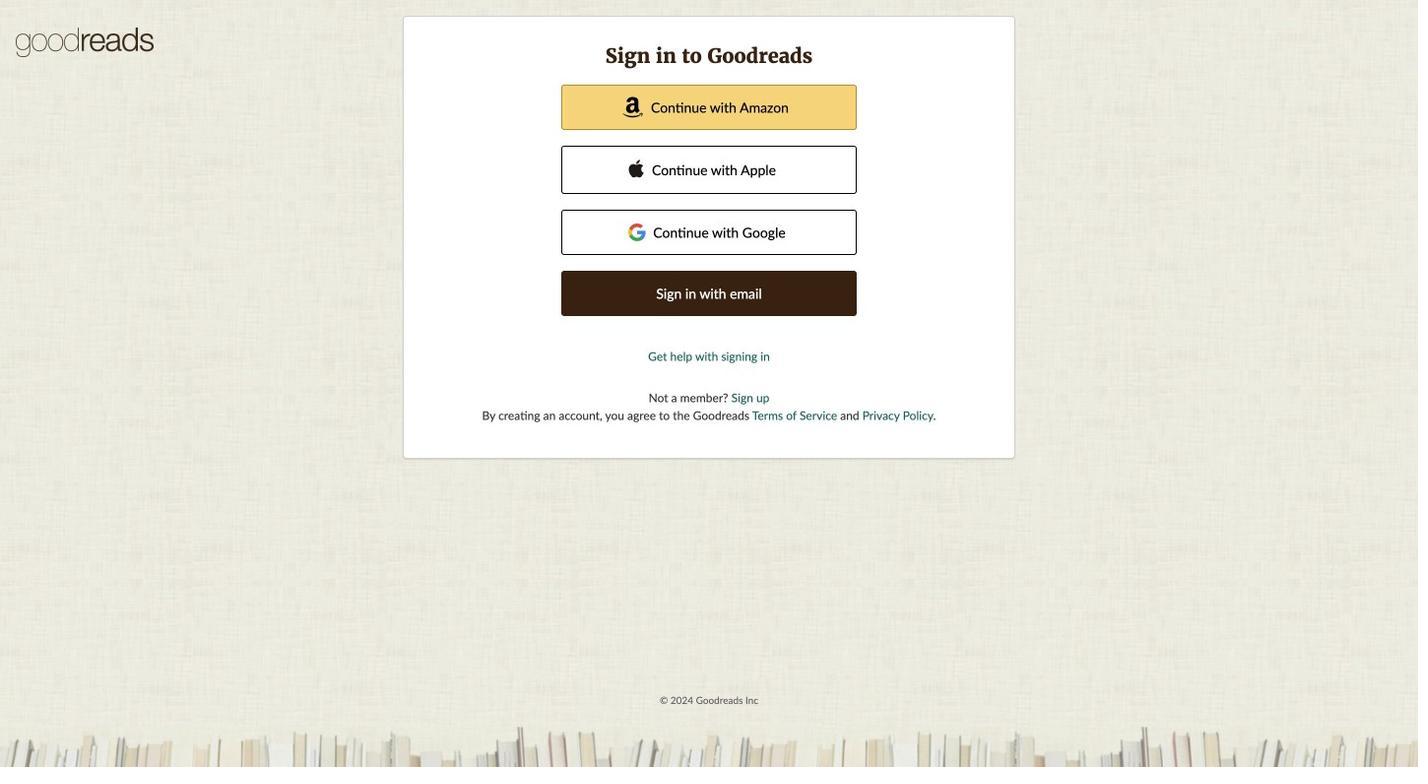 Task type: vqa. For each thing, say whether or not it's contained in the screenshot.
'Alba'
no



Task type: describe. For each thing, give the bounding box(es) containing it.
goodreads: book reviews, recommendations, and discussion image
[[16, 28, 154, 57]]



